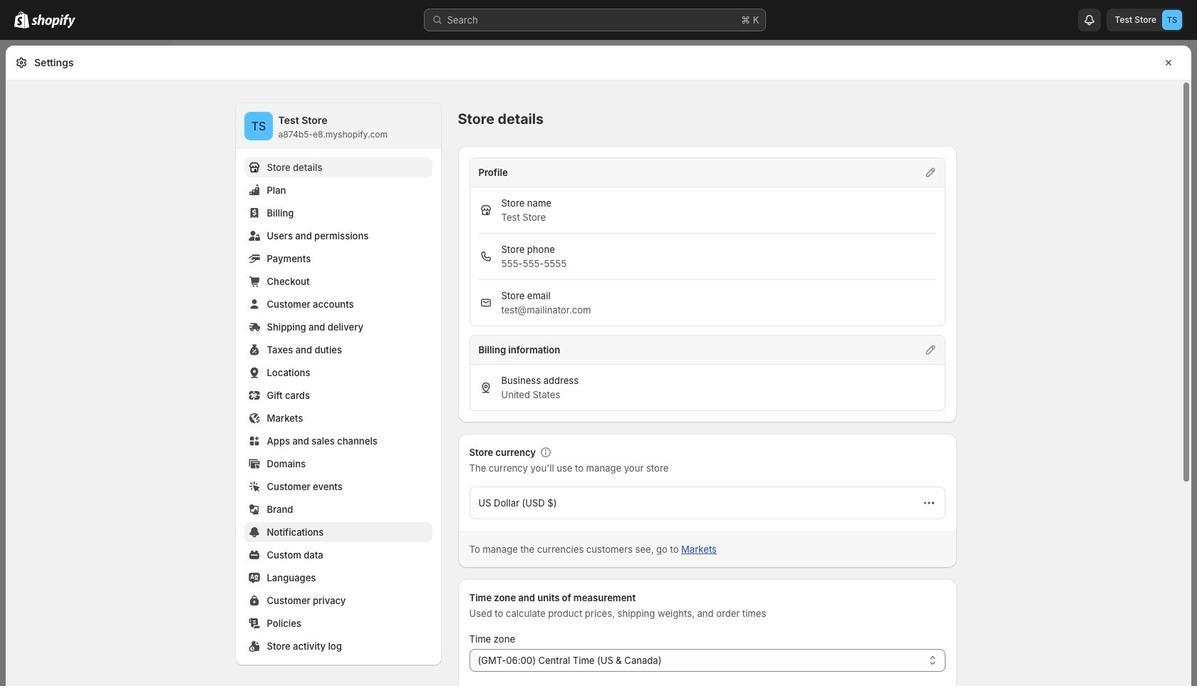 Task type: vqa. For each thing, say whether or not it's contained in the screenshot.
Test Store image
yes



Task type: describe. For each thing, give the bounding box(es) containing it.
settings dialog
[[6, 46, 1191, 686]]

shopify image
[[14, 11, 29, 29]]

shop settings menu element
[[236, 103, 441, 665]]

shopify image
[[31, 14, 76, 29]]

test store image inside 'shop settings menu' element
[[244, 112, 273, 140]]



Task type: locate. For each thing, give the bounding box(es) containing it.
0 horizontal spatial test store image
[[244, 112, 273, 140]]

0 vertical spatial test store image
[[1162, 10, 1182, 30]]

1 vertical spatial test store image
[[244, 112, 273, 140]]

test store image
[[1162, 10, 1182, 30], [244, 112, 273, 140]]

1 horizontal spatial test store image
[[1162, 10, 1182, 30]]



